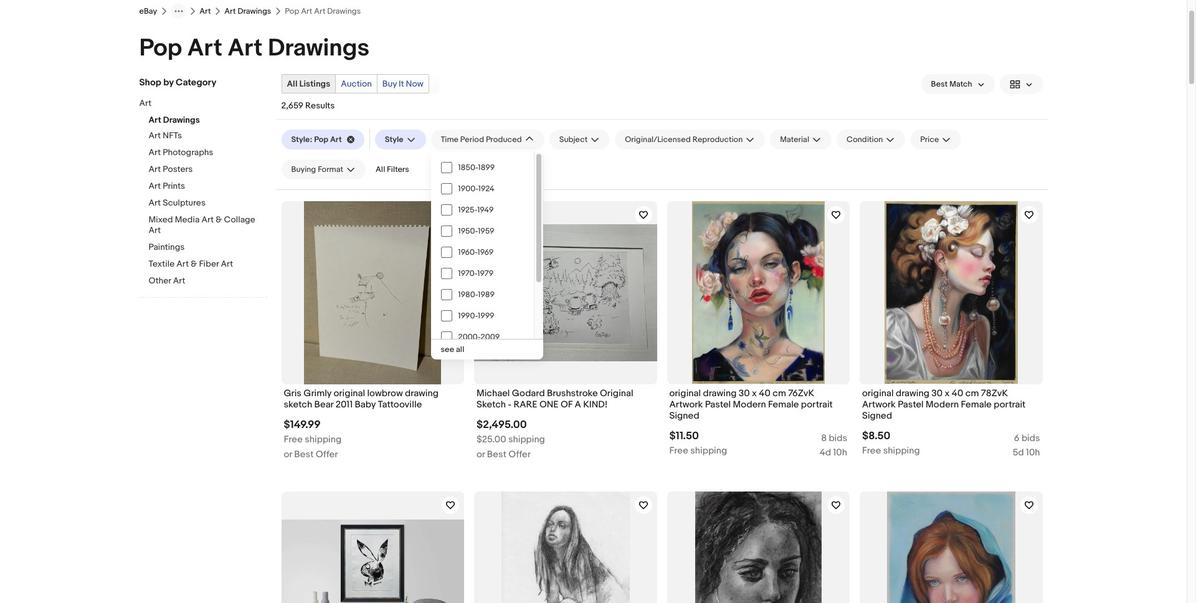 Task type: locate. For each thing, give the bounding box(es) containing it.
drawings up listings
[[268, 34, 370, 63]]

baby
[[355, 399, 376, 411]]

shipping inside 6 bids free shipping
[[884, 445, 920, 457]]

0 horizontal spatial offer
[[316, 449, 338, 460]]

offer inside $149.99 free shipping or best offer
[[316, 449, 338, 460]]

or down $149.99
[[284, 449, 292, 460]]

female up 8 bids free shipping
[[768, 399, 799, 411]]

art link down category
[[139, 98, 258, 110]]

free inside 6 bids free shipping
[[863, 445, 881, 457]]

2 modern from the left
[[926, 399, 959, 411]]

bear
[[314, 399, 334, 411]]

original right bear
[[334, 387, 365, 399]]

art drawings
[[225, 6, 271, 16]]

modern up 6 bids free shipping
[[926, 399, 959, 411]]

1 horizontal spatial bids
[[1022, 433, 1040, 444]]

1 40 from the left
[[759, 387, 771, 399]]

all filters button
[[371, 160, 414, 179]]

1980-1989 link
[[431, 284, 534, 305]]

cm inside original drawing 30 x 40 cm 78zvk artwork pastel modern female portrait signed
[[966, 387, 979, 399]]

original drawing a4 71zvk artwork pastel modern female portrait signed 2023 image
[[501, 492, 630, 603]]

pop right "style:"
[[314, 135, 329, 145]]

1 original from the left
[[334, 387, 365, 399]]

signed inside original drawing 30 x 40 cm 76zvk artwork pastel modern female portrait signed
[[670, 410, 700, 422]]

40 left 76zvk
[[759, 387, 771, 399]]

bids right 6
[[1022, 433, 1040, 444]]

modern up 8 bids free shipping
[[733, 399, 766, 411]]

$8.50
[[863, 430, 891, 443]]

free
[[284, 434, 303, 446], [670, 445, 689, 457], [863, 445, 881, 457]]

all for all filters
[[376, 165, 385, 174]]

drawings up nfts
[[163, 115, 200, 125]]

shipping inside $149.99 free shipping or best offer
[[305, 434, 342, 446]]

0 horizontal spatial portrait
[[801, 399, 833, 411]]

1 modern from the left
[[733, 399, 766, 411]]

offer down $2,495.00
[[509, 449, 531, 460]]

female inside original drawing 30 x 40 cm 76zvk artwork pastel modern female portrait signed
[[768, 399, 799, 411]]

female for $11.50
[[768, 399, 799, 411]]

0 horizontal spatial best
[[294, 449, 314, 460]]

art link left the art drawings on the left top of the page
[[200, 6, 211, 16]]

art nfts link
[[149, 130, 267, 142]]

2 artwork from the left
[[863, 399, 896, 411]]

drawing inside original drawing 30 x 40 cm 76zvk artwork pastel modern female portrait signed
[[703, 387, 737, 399]]

portrait inside original drawing 30 x 40 cm 78zvk artwork pastel modern female portrait signed
[[994, 399, 1026, 411]]

1 female from the left
[[768, 399, 799, 411]]

1 horizontal spatial cm
[[966, 387, 979, 399]]

40
[[759, 387, 771, 399], [952, 387, 964, 399]]

buy
[[383, 79, 397, 89]]

artwork
[[670, 399, 703, 411], [863, 399, 896, 411]]

1 horizontal spatial x
[[945, 387, 950, 399]]

30 inside original drawing 30 x 40 cm 76zvk artwork pastel modern female portrait signed
[[739, 387, 750, 399]]

pastel up 8 bids free shipping
[[705, 399, 731, 411]]

0 horizontal spatial or
[[284, 449, 292, 460]]

1 x from the left
[[752, 387, 757, 399]]

modern for $11.50
[[733, 399, 766, 411]]

drawing inside the gris grimly original lowbrow drawing sketch bear 2011 baby tattooville
[[405, 387, 439, 399]]

1 horizontal spatial modern
[[926, 399, 959, 411]]

1 artwork from the left
[[670, 399, 703, 411]]

gris
[[284, 387, 302, 399]]

tap to watch item - original drawing 30 x 40 cm 76zvk artwork pastel modern female portrait signed image
[[828, 206, 845, 224]]

portrait inside original drawing 30 x 40 cm 76zvk artwork pastel modern female portrait signed
[[801, 399, 833, 411]]

of
[[561, 399, 573, 411]]

30 inside original drawing 30 x 40 cm 78zvk artwork pastel modern female portrait signed
[[932, 387, 943, 399]]

textile art & fiber art link
[[149, 259, 267, 270]]

1 horizontal spatial original
[[670, 387, 701, 399]]

sketch
[[477, 399, 506, 411]]

signed for $8.50
[[863, 410, 893, 422]]

1 horizontal spatial artwork
[[863, 399, 896, 411]]

& down "art sculptures" link
[[216, 214, 222, 225]]

pastel inside original drawing 30 x 40 cm 78zvk artwork pastel modern female portrait signed
[[898, 399, 924, 411]]

2 signed from the left
[[863, 410, 893, 422]]

drawings inside art art drawings art nfts art photographs art posters art prints art sculptures mixed media art & collage art paintings textile art & fiber art other art
[[163, 115, 200, 125]]

1 portrait from the left
[[801, 399, 833, 411]]

0 horizontal spatial 30
[[739, 387, 750, 399]]

0 horizontal spatial &
[[191, 259, 197, 269]]

1970-1979 link
[[431, 263, 534, 284]]

free inside $149.99 free shipping or best offer
[[284, 434, 303, 446]]

bids for $11.50
[[829, 433, 848, 444]]

pastel
[[705, 399, 731, 411], [898, 399, 924, 411]]

signed inside original drawing 30 x 40 cm 78zvk artwork pastel modern female portrait signed
[[863, 410, 893, 422]]

0 vertical spatial pop
[[139, 34, 182, 63]]

original drawing 30 x 40 cm 78zvk artwork pastel modern female portrait signed image
[[885, 201, 1018, 384]]

best down the '$25.00'
[[487, 449, 507, 460]]

0 horizontal spatial pastel
[[705, 399, 731, 411]]

1 horizontal spatial free
[[670, 445, 689, 457]]

$149.99
[[284, 419, 321, 431]]

gris grimly original lowbrow drawing sketch bear 2011 baby tattooville image
[[304, 201, 441, 384]]

time
[[441, 135, 459, 145]]

2 horizontal spatial original
[[863, 387, 894, 399]]

3 original from the left
[[863, 387, 894, 399]]

prints
[[163, 181, 185, 191]]

1 horizontal spatial all
[[376, 165, 385, 174]]

2 pastel from the left
[[898, 399, 924, 411]]

0 horizontal spatial original
[[334, 387, 365, 399]]

all
[[456, 345, 464, 355]]

free inside 8 bids free shipping
[[670, 445, 689, 457]]

30 up 8 bids free shipping
[[739, 387, 750, 399]]

2 drawing from the left
[[703, 387, 737, 399]]

michael godard brushstroke original sketch - rare one of a kind! image
[[474, 224, 657, 361]]

2 horizontal spatial free
[[863, 445, 881, 457]]

0 horizontal spatial 40
[[759, 387, 771, 399]]

best inside $2,495.00 $25.00 shipping or best offer
[[487, 449, 507, 460]]

pastel up 6 bids free shipping
[[898, 399, 924, 411]]

1 signed from the left
[[670, 410, 700, 422]]

1 horizontal spatial &
[[216, 214, 222, 225]]

gris grimly original lowbrow drawing sketch bear 2011 baby tattooville
[[284, 387, 439, 411]]

0 horizontal spatial signed
[[670, 410, 700, 422]]

all left filters
[[376, 165, 385, 174]]

artwork inside original drawing 30 x 40 cm 78zvk artwork pastel modern female portrait signed
[[863, 399, 896, 411]]

2 best from the left
[[487, 449, 507, 460]]

art
[[200, 6, 211, 16], [225, 6, 236, 16], [187, 34, 222, 63], [228, 34, 263, 63], [139, 98, 152, 108], [149, 115, 161, 125], [149, 130, 161, 141], [330, 135, 342, 145], [149, 147, 161, 158], [149, 164, 161, 174], [149, 181, 161, 191], [149, 198, 161, 208], [202, 214, 214, 225], [149, 225, 161, 236], [177, 259, 189, 269], [221, 259, 233, 269], [173, 275, 185, 286]]

x left 78zvk
[[945, 387, 950, 399]]

1 cm from the left
[[773, 387, 786, 399]]

1 horizontal spatial female
[[961, 399, 992, 411]]

78zvk
[[981, 387, 1008, 399]]

1999
[[478, 311, 495, 321]]

original
[[600, 387, 634, 399]]

art posters link
[[149, 164, 267, 176]]

x inside original drawing 30 x 40 cm 78zvk artwork pastel modern female portrait signed
[[945, 387, 950, 399]]

1 vertical spatial art link
[[139, 98, 258, 110]]

michael
[[477, 387, 510, 399]]

bids right 8
[[829, 433, 848, 444]]

1924
[[478, 184, 495, 194]]

free down $8.50
[[863, 445, 881, 457]]

1 bids from the left
[[829, 433, 848, 444]]

0 horizontal spatial drawing
[[405, 387, 439, 399]]

artwork up $11.50
[[670, 399, 703, 411]]

1 horizontal spatial 40
[[952, 387, 964, 399]]

see
[[441, 345, 454, 355]]

$2,495.00
[[477, 419, 527, 431]]

or for $2,495.00
[[477, 449, 485, 460]]

40 for $11.50
[[759, 387, 771, 399]]

0 vertical spatial art link
[[200, 6, 211, 16]]

2 x from the left
[[945, 387, 950, 399]]

shipping inside 8 bids free shipping
[[691, 445, 727, 457]]

or inside $2,495.00 $25.00 shipping or best offer
[[477, 449, 485, 460]]

tap to watch item - original drawing a4 122mra art pastel modern female portrait realism signed 2023 image
[[828, 497, 845, 514]]

1 horizontal spatial drawing
[[703, 387, 737, 399]]

art drawings link
[[225, 6, 271, 16]]

1979
[[478, 269, 494, 279]]

1 offer from the left
[[316, 449, 338, 460]]

portrait up 6
[[994, 399, 1026, 411]]

40 for $8.50
[[952, 387, 964, 399]]

10h right the 5d
[[1026, 447, 1040, 459]]

artwork inside original drawing 30 x 40 cm 76zvk artwork pastel modern female portrait signed
[[670, 399, 703, 411]]

all inside button
[[376, 165, 385, 174]]

all
[[287, 79, 298, 89], [376, 165, 385, 174]]

1 vertical spatial pop
[[314, 135, 329, 145]]

collage
[[224, 214, 255, 225]]

40 inside original drawing 30 x 40 cm 78zvk artwork pastel modern female portrait signed
[[952, 387, 964, 399]]

1 10h from the left
[[834, 447, 848, 459]]

10h for $8.50
[[1026, 447, 1040, 459]]

1 horizontal spatial pastel
[[898, 399, 924, 411]]

drawing
[[405, 387, 439, 399], [703, 387, 737, 399], [896, 387, 930, 399]]

1 or from the left
[[284, 449, 292, 460]]

pastel inside original drawing 30 x 40 cm 76zvk artwork pastel modern female portrait signed
[[705, 399, 731, 411]]

2 40 from the left
[[952, 387, 964, 399]]

2 original from the left
[[670, 387, 701, 399]]

cm left 76zvk
[[773, 387, 786, 399]]

offer inside $2,495.00 $25.00 shipping or best offer
[[509, 449, 531, 460]]

portrait up 8
[[801, 399, 833, 411]]

2 bids from the left
[[1022, 433, 1040, 444]]

1 horizontal spatial 30
[[932, 387, 943, 399]]

by
[[163, 77, 174, 88]]

original up $8.50
[[863, 387, 894, 399]]

cm for $8.50
[[966, 387, 979, 399]]

0 vertical spatial all
[[287, 79, 298, 89]]

1900-
[[458, 184, 478, 194]]

0 vertical spatial &
[[216, 214, 222, 225]]

1899
[[478, 163, 495, 173]]

modern inside original drawing 30 x 40 cm 76zvk artwork pastel modern female portrait signed
[[733, 399, 766, 411]]

female inside original drawing 30 x 40 cm 78zvk artwork pastel modern female portrait signed
[[961, 399, 992, 411]]

offer
[[316, 449, 338, 460], [509, 449, 531, 460]]

signed up $8.50
[[863, 410, 893, 422]]

&
[[216, 214, 222, 225], [191, 259, 197, 269]]

drawings up 'pop art art drawings'
[[238, 6, 271, 16]]

offer down $149.99
[[316, 449, 338, 460]]

30
[[739, 387, 750, 399], [932, 387, 943, 399]]

or inside $149.99 free shipping or best offer
[[284, 449, 292, 460]]

2 or from the left
[[477, 449, 485, 460]]

female up 6 bids free shipping
[[961, 399, 992, 411]]

original inside the gris grimly original lowbrow drawing sketch bear 2011 baby tattooville
[[334, 387, 365, 399]]

1980-1989
[[458, 290, 495, 300]]

1925-1949 link
[[431, 199, 534, 221]]

x left 76zvk
[[752, 387, 757, 399]]

portrait for $11.50
[[801, 399, 833, 411]]

1 horizontal spatial 10h
[[1026, 447, 1040, 459]]

1900-1924 link
[[431, 178, 534, 199]]

free down $149.99
[[284, 434, 303, 446]]

bids inside 8 bids free shipping
[[829, 433, 848, 444]]

original drawing 30 x 40 cm 76zvk artwork pastel modern female portrait signed image
[[692, 201, 825, 384]]

pastel for $11.50
[[705, 399, 731, 411]]

2 horizontal spatial drawing
[[896, 387, 930, 399]]

signed up $11.50
[[670, 410, 700, 422]]

art link
[[200, 6, 211, 16], [139, 98, 258, 110]]

portrait for $8.50
[[994, 399, 1026, 411]]

free for $8.50
[[863, 445, 881, 457]]

or down the '$25.00'
[[477, 449, 485, 460]]

30 up 6 bids free shipping
[[932, 387, 943, 399]]

pastel for $8.50
[[898, 399, 924, 411]]

paintings
[[149, 242, 185, 252]]

x inside original drawing 30 x 40 cm 76zvk artwork pastel modern female portrait signed
[[752, 387, 757, 399]]

2 female from the left
[[961, 399, 992, 411]]

free down $11.50
[[670, 445, 689, 457]]

$149.99 free shipping or best offer
[[284, 419, 342, 460]]

10h right 4d
[[834, 447, 848, 459]]

1949
[[477, 205, 494, 215]]

0 horizontal spatial all
[[287, 79, 298, 89]]

shipping down $149.99
[[305, 434, 342, 446]]

1970-1979
[[458, 269, 494, 279]]

$2,495.00 $25.00 shipping or best offer
[[477, 419, 545, 460]]

female
[[768, 399, 799, 411], [961, 399, 992, 411]]

best inside $149.99 free shipping or best offer
[[294, 449, 314, 460]]

bids inside 6 bids free shipping
[[1022, 433, 1040, 444]]

4d
[[820, 447, 831, 459]]

0 horizontal spatial 10h
[[834, 447, 848, 459]]

original up $11.50
[[670, 387, 701, 399]]

0 horizontal spatial cm
[[773, 387, 786, 399]]

0 horizontal spatial bids
[[829, 433, 848, 444]]

3 drawing from the left
[[896, 387, 930, 399]]

1950-1959 link
[[431, 221, 534, 242]]

1 vertical spatial all
[[376, 165, 385, 174]]

or
[[284, 449, 292, 460], [477, 449, 485, 460]]

shipping down $8.50
[[884, 445, 920, 457]]

1 horizontal spatial pop
[[314, 135, 329, 145]]

2 vertical spatial drawings
[[163, 115, 200, 125]]

shipping down $2,495.00
[[509, 434, 545, 446]]

tap to watch item - original drawing 30 x 40 cm 78zvk artwork pastel modern female portrait signed image
[[1021, 206, 1038, 224]]

8 bids free shipping
[[670, 433, 848, 457]]

bids for $8.50
[[1022, 433, 1040, 444]]

cm inside original drawing 30 x 40 cm 76zvk artwork pastel modern female portrait signed
[[773, 387, 786, 399]]

best down $149.99
[[294, 449, 314, 460]]

all for all listings
[[287, 79, 298, 89]]

modern inside original drawing 30 x 40 cm 78zvk artwork pastel modern female portrait signed
[[926, 399, 959, 411]]

40 inside original drawing 30 x 40 cm 76zvk artwork pastel modern female portrait signed
[[759, 387, 771, 399]]

cm left 78zvk
[[966, 387, 979, 399]]

1 horizontal spatial portrait
[[994, 399, 1026, 411]]

1 horizontal spatial signed
[[863, 410, 893, 422]]

0 horizontal spatial free
[[284, 434, 303, 446]]

0 horizontal spatial x
[[752, 387, 757, 399]]

2 offer from the left
[[509, 449, 531, 460]]

1 horizontal spatial offer
[[509, 449, 531, 460]]

0 horizontal spatial female
[[768, 399, 799, 411]]

portrait
[[801, 399, 833, 411], [994, 399, 1026, 411]]

1 vertical spatial &
[[191, 259, 197, 269]]

1 drawing from the left
[[405, 387, 439, 399]]

1 30 from the left
[[739, 387, 750, 399]]

time period produced
[[441, 135, 522, 145]]

best for $2,495.00
[[487, 449, 507, 460]]

0 horizontal spatial artwork
[[670, 399, 703, 411]]

pop art art drawings
[[139, 34, 370, 63]]

40 left 78zvk
[[952, 387, 964, 399]]

1 horizontal spatial best
[[487, 449, 507, 460]]

2 10h from the left
[[1026, 447, 1040, 459]]

1 horizontal spatial or
[[477, 449, 485, 460]]

all inside 'link'
[[287, 79, 298, 89]]

& left fiber
[[191, 259, 197, 269]]

pop up by
[[139, 34, 182, 63]]

posters
[[163, 164, 193, 174]]

2 cm from the left
[[966, 387, 979, 399]]

drawing inside original drawing 30 x 40 cm 78zvk artwork pastel modern female portrait signed
[[896, 387, 930, 399]]

signed for $11.50
[[670, 410, 700, 422]]

2000-
[[458, 332, 481, 342]]

see all
[[441, 345, 464, 355]]

shipping down $11.50
[[691, 445, 727, 457]]

0 horizontal spatial modern
[[733, 399, 766, 411]]

buy it now link
[[378, 75, 429, 93]]

auction link
[[336, 75, 377, 93]]

1 best from the left
[[294, 449, 314, 460]]

drawings
[[238, 6, 271, 16], [268, 34, 370, 63], [163, 115, 200, 125]]

2 portrait from the left
[[994, 399, 1026, 411]]

x for $11.50
[[752, 387, 757, 399]]

tap to watch item - gris grimly original lowbrow drawing sketch bear 2011 baby tattooville image
[[442, 206, 459, 224]]

all up "2,659"
[[287, 79, 298, 89]]

2 30 from the left
[[932, 387, 943, 399]]

best for $149.99
[[294, 449, 314, 460]]

1 pastel from the left
[[705, 399, 731, 411]]

godard
[[512, 387, 545, 399]]

modern for $8.50
[[926, 399, 959, 411]]

original inside original drawing 30 x 40 cm 76zvk artwork pastel modern female portrait signed
[[670, 387, 701, 399]]

original inside original drawing 30 x 40 cm 78zvk artwork pastel modern female portrait signed
[[863, 387, 894, 399]]

modern
[[733, 399, 766, 411], [926, 399, 959, 411]]

30 for $8.50
[[932, 387, 943, 399]]

cm
[[773, 387, 786, 399], [966, 387, 979, 399]]

artwork up $8.50
[[863, 399, 896, 411]]

textile
[[149, 259, 175, 269]]



Task type: vqa. For each thing, say whether or not it's contained in the screenshot.
CM within the original drawing 30 x 40 cm 78ZvK Artwork Pastel Modern Female portrait Signed
yes



Task type: describe. For each thing, give the bounding box(es) containing it.
1990-1999 link
[[431, 305, 534, 327]]

andy warhol "playboy bunny" | synthetic polymer on paper drawing | authenticated image
[[281, 519, 464, 603]]

1925-
[[458, 205, 477, 215]]

1980-
[[458, 290, 478, 300]]

shop by category
[[139, 77, 216, 88]]

mixed
[[149, 214, 173, 225]]

or for $149.99
[[284, 449, 292, 460]]

1960-1969 link
[[431, 242, 534, 263]]

fiber
[[199, 259, 219, 269]]

8
[[821, 433, 827, 444]]

offer for $2,495.00
[[509, 449, 531, 460]]

0 horizontal spatial pop
[[139, 34, 182, 63]]

$25.00
[[477, 434, 506, 446]]

original for $11.50
[[670, 387, 701, 399]]

time period produced button
[[431, 130, 545, 150]]

2,659 results
[[281, 100, 335, 111]]

paintings link
[[149, 242, 267, 254]]

ebay
[[139, 6, 157, 16]]

filters
[[387, 165, 409, 174]]

offer for $149.99
[[316, 449, 338, 460]]

tap to watch item - original drawing a4 74zvk artwork pastel modern female portrait signed 2023 image
[[1021, 497, 1038, 514]]

original drawing a4 74zvk artwork pastel modern female portrait signed 2023 image
[[887, 492, 1016, 603]]

rare
[[514, 399, 538, 411]]

1970-
[[458, 269, 478, 279]]

cm for $11.50
[[773, 387, 786, 399]]

1990-
[[458, 311, 478, 321]]

-
[[508, 399, 512, 411]]

2011
[[336, 399, 353, 411]]

shop
[[139, 77, 161, 88]]

ebay link
[[139, 6, 157, 16]]

1960-
[[458, 247, 478, 257]]

buy it now
[[383, 79, 424, 89]]

10h for $11.50
[[834, 447, 848, 459]]

michael godard brushstroke original sketch - rare one of a kind! link
[[477, 387, 655, 414]]

6
[[1014, 433, 1020, 444]]

1850-1899 link
[[431, 157, 534, 178]]

1959
[[478, 226, 495, 236]]

media
[[175, 214, 200, 225]]

it
[[399, 79, 404, 89]]

original drawing a4 122mra art pastel modern female portrait realism signed 2023 image
[[695, 492, 822, 603]]

1990-1999
[[458, 311, 495, 321]]

2000-2009
[[458, 332, 500, 342]]

2,659
[[281, 100, 304, 111]]

female for $8.50
[[961, 399, 992, 411]]

1950-
[[458, 226, 478, 236]]

sculptures
[[163, 198, 206, 208]]

art prints link
[[149, 181, 267, 193]]

76zvk
[[789, 387, 815, 399]]

auction
[[341, 79, 372, 89]]

1900-1924
[[458, 184, 495, 194]]

5d
[[1013, 447, 1024, 459]]

see all button
[[431, 340, 543, 360]]

produced
[[486, 135, 522, 145]]

1850-1899
[[458, 163, 495, 173]]

6 bids free shipping
[[863, 433, 1040, 457]]

drawing for $11.50
[[703, 387, 737, 399]]

drawing for $8.50
[[896, 387, 930, 399]]

artwork for $8.50
[[863, 399, 896, 411]]

mixed media art & collage art link
[[149, 214, 267, 237]]

original drawing 30 x 40 cm 76zvk artwork pastel modern female portrait signed link
[[670, 387, 848, 425]]

x for $8.50
[[945, 387, 950, 399]]

shipping inside $2,495.00 $25.00 shipping or best offer
[[509, 434, 545, 446]]

1850-
[[458, 163, 478, 173]]

2000-2009 link
[[431, 327, 534, 348]]

1960-1969
[[458, 247, 494, 257]]

1925-1949
[[458, 205, 494, 215]]

tap to watch item - original drawing a4 71zvk artwork pastel modern female portrait signed 2023 image
[[635, 497, 652, 514]]

all listings
[[287, 79, 330, 89]]

0 vertical spatial drawings
[[238, 6, 271, 16]]

style: pop art
[[291, 135, 342, 145]]

original drawing 30 x 40 cm 78zvk artwork pastel modern female portrait signed link
[[863, 387, 1040, 425]]

tap to watch item - michael godard brushstroke original sketch - rare one of a kind! image
[[635, 206, 652, 224]]

artwork for $11.50
[[670, 399, 703, 411]]

art sculptures link
[[149, 198, 267, 209]]

original drawing 30 x 40 cm 76zvk artwork pastel modern female portrait signed
[[670, 387, 833, 422]]

all listings link
[[282, 75, 335, 93]]

original for $8.50
[[863, 387, 894, 399]]

art art drawings art nfts art photographs art posters art prints art sculptures mixed media art & collage art paintings textile art & fiber art other art
[[139, 98, 255, 286]]

nfts
[[163, 130, 182, 141]]

michael godard brushstroke original sketch - rare one of a kind!
[[477, 387, 634, 411]]

gris grimly original lowbrow drawing sketch bear 2011 baby tattooville link
[[284, 387, 462, 414]]

1 vertical spatial drawings
[[268, 34, 370, 63]]

free for $11.50
[[670, 445, 689, 457]]

30 for $11.50
[[739, 387, 750, 399]]

tattooville
[[378, 399, 422, 411]]

listings
[[299, 79, 330, 89]]

category
[[176, 77, 216, 88]]

other
[[149, 275, 171, 286]]

art photographs link
[[149, 147, 267, 159]]

tap to watch item - andy warhol "playboy bunny" | synthetic polymer on paper drawing | authenticated image
[[442, 497, 459, 514]]

lowbrow
[[367, 387, 403, 399]]

$11.50
[[670, 430, 699, 443]]

style:
[[291, 135, 312, 145]]

now
[[406, 79, 424, 89]]



